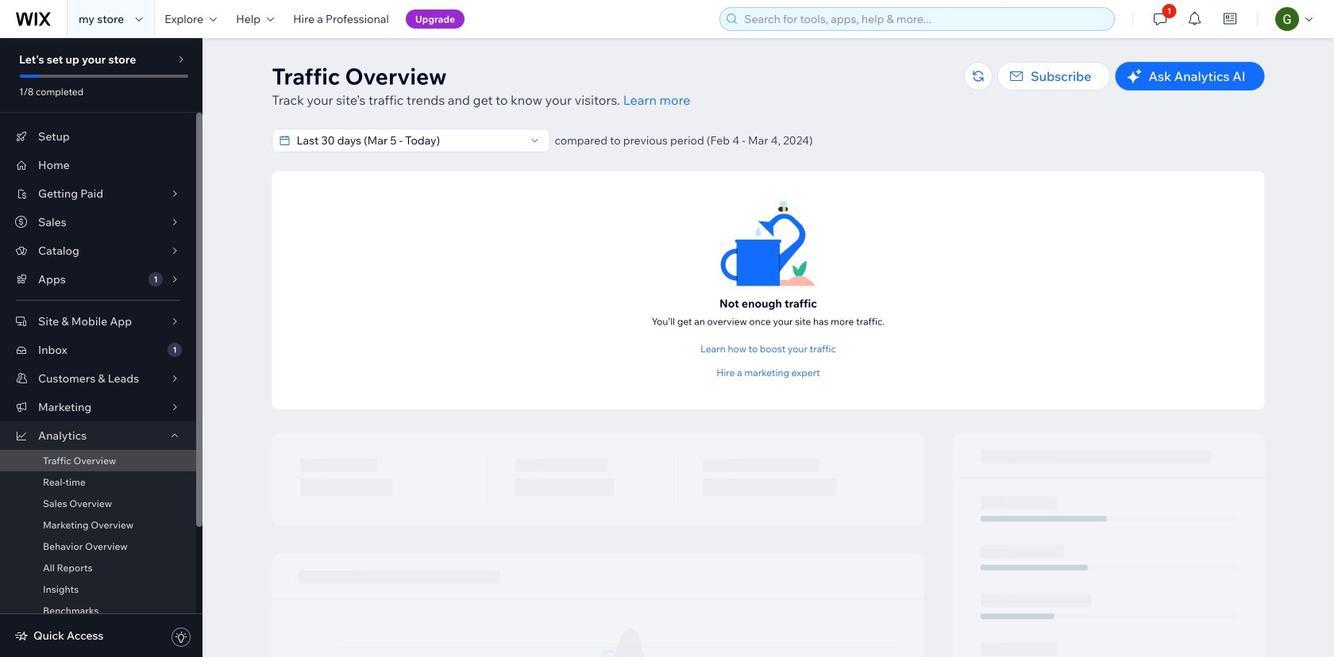 Task type: locate. For each thing, give the bounding box(es) containing it.
None field
[[292, 129, 525, 152]]

sidebar element
[[0, 38, 203, 658]]



Task type: vqa. For each thing, say whether or not it's contained in the screenshot.
choose your language & country settings field
no



Task type: describe. For each thing, give the bounding box(es) containing it.
Search for tools, apps, help & more... field
[[740, 8, 1110, 30]]

page skeleton image
[[272, 434, 1265, 658]]



